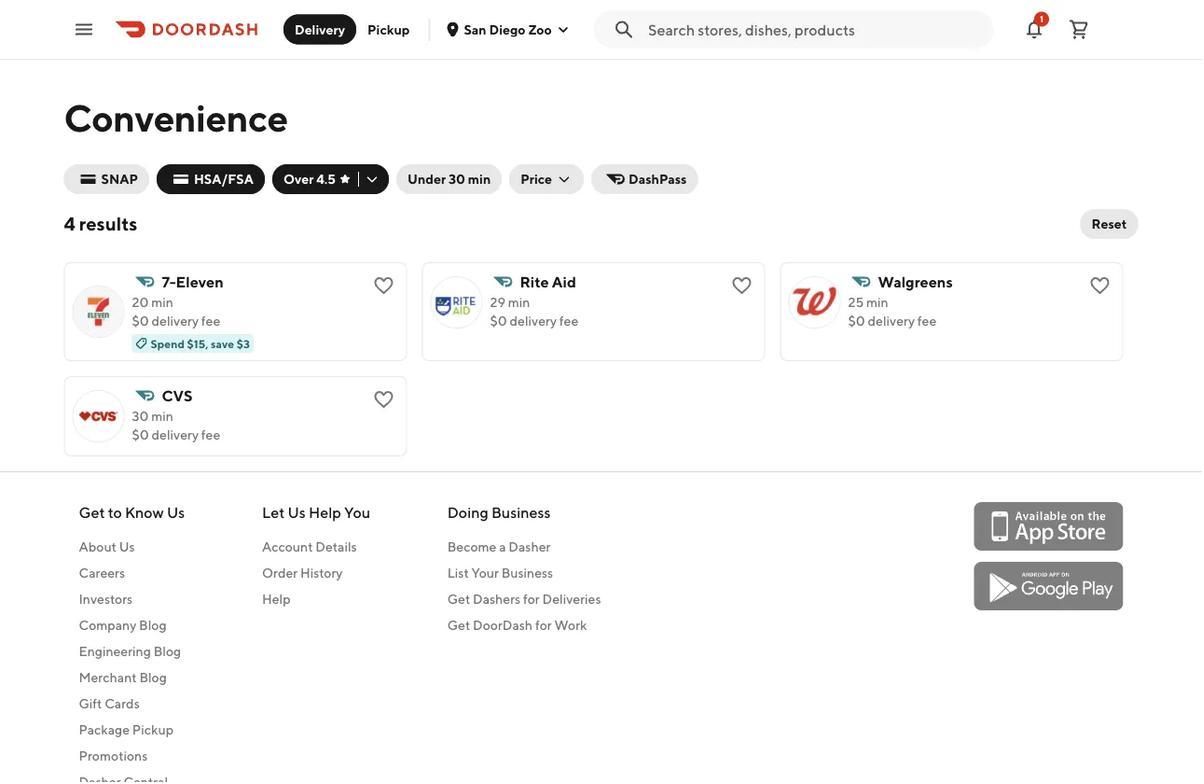 Task type: vqa. For each thing, say whether or not it's contained in the screenshot.
$0 within 30 MIN $0 DELIVERY FEE
yes



Task type: locate. For each thing, give the bounding box(es) containing it.
for down list your business link
[[524, 591, 540, 607]]

7-eleven
[[162, 273, 224, 291]]

company blog link
[[79, 616, 185, 635]]

business
[[492, 503, 551, 521], [502, 565, 554, 580]]

fee inside "29 min $0 delivery fee"
[[560, 313, 579, 329]]

min right 25
[[867, 294, 889, 310]]

min right "29"
[[508, 294, 530, 310]]

for left work
[[536, 617, 552, 633]]

0 horizontal spatial us
[[119, 539, 135, 554]]

account details
[[262, 539, 357, 554]]

blog down engineering blog link
[[139, 670, 167, 685]]

$0 up 'know'
[[132, 427, 149, 442]]

1 vertical spatial 30
[[132, 408, 149, 424]]

fee for 7-eleven
[[201, 313, 221, 329]]

for
[[524, 591, 540, 607], [536, 617, 552, 633]]

1 horizontal spatial 30
[[449, 171, 466, 187]]

about us
[[79, 539, 135, 554]]

min right the under
[[468, 171, 491, 187]]

$0 for rite aid
[[490, 313, 507, 329]]

20 min $0 delivery fee
[[132, 294, 221, 329]]

min inside 20 min $0 delivery fee
[[151, 294, 173, 310]]

know
[[125, 503, 164, 521]]

1 vertical spatial pickup
[[132, 722, 174, 737]]

blog for engineering blog
[[154, 643, 181, 659]]

list your business link
[[448, 564, 601, 582]]

min inside "29 min $0 delivery fee"
[[508, 294, 530, 310]]

us
[[167, 503, 185, 521], [288, 503, 306, 521], [119, 539, 135, 554]]

0 items, open order cart image
[[1069, 18, 1091, 41]]

$0 inside 20 min $0 delivery fee
[[132, 313, 149, 329]]

get down list
[[448, 591, 471, 607]]

become a dasher link
[[448, 538, 601, 556]]

hsa/fsa button
[[157, 164, 265, 194]]

package
[[79, 722, 130, 737]]

fee down walgreens
[[918, 313, 937, 329]]

click to add this store to your saved list image
[[373, 274, 395, 297], [731, 274, 754, 297], [1090, 274, 1112, 297], [373, 388, 395, 411]]

$0 for 7-eleven
[[132, 313, 149, 329]]

notification bell image
[[1024, 18, 1046, 41]]

min for rite aid
[[508, 294, 530, 310]]

fee inside 25 min $0 delivery fee
[[918, 313, 937, 329]]

delivery
[[295, 21, 345, 37]]

get dashers for deliveries
[[448, 591, 601, 607]]

merchant
[[79, 670, 137, 685]]

fee inside 20 min $0 delivery fee
[[201, 313, 221, 329]]

$0 down 25
[[849, 313, 866, 329]]

0 vertical spatial blog
[[139, 617, 167, 633]]

careers link
[[79, 564, 185, 582]]

$0 down 20
[[132, 313, 149, 329]]

walgreens
[[879, 273, 953, 291]]

us right let
[[288, 503, 306, 521]]

engineering
[[79, 643, 151, 659]]

rite
[[520, 273, 549, 291]]

order
[[262, 565, 298, 580]]

0 vertical spatial for
[[524, 591, 540, 607]]

min inside 30 min $0 delivery fee
[[151, 408, 173, 424]]

delivery for cvs
[[152, 427, 199, 442]]

for for doordash
[[536, 617, 552, 633]]

0 vertical spatial help
[[309, 503, 341, 521]]

1 horizontal spatial us
[[167, 503, 185, 521]]

2 vertical spatial get
[[448, 617, 471, 633]]

business down become a dasher link
[[502, 565, 554, 580]]

blog for merchant blog
[[139, 670, 167, 685]]

delivery down "cvs"
[[152, 427, 199, 442]]

snap
[[101, 171, 138, 187]]

doing business
[[448, 503, 551, 521]]

$0 inside 25 min $0 delivery fee
[[849, 313, 866, 329]]

1 vertical spatial for
[[536, 617, 552, 633]]

get left 'doordash'
[[448, 617, 471, 633]]

$0 inside 30 min $0 delivery fee
[[132, 427, 149, 442]]

dashpass button
[[592, 164, 699, 194]]

gift
[[79, 696, 102, 711]]

package pickup link
[[79, 720, 185, 739]]

order history
[[262, 565, 343, 580]]

$0 inside "29 min $0 delivery fee"
[[490, 313, 507, 329]]

doing
[[448, 503, 489, 521]]

30 inside button
[[449, 171, 466, 187]]

get doordash for work
[[448, 617, 588, 633]]

Store search: begin typing to search for stores available on DoorDash text field
[[649, 19, 983, 40]]

0 horizontal spatial 30
[[132, 408, 149, 424]]

details
[[316, 539, 357, 554]]

0 vertical spatial business
[[492, 503, 551, 521]]

your
[[472, 565, 499, 580]]

us right 'know'
[[167, 503, 185, 521]]

2 vertical spatial blog
[[139, 670, 167, 685]]

delivery inside "29 min $0 delivery fee"
[[510, 313, 557, 329]]

$15,
[[187, 337, 208, 350]]

help down order
[[262, 591, 291, 607]]

click to add this store to your saved list image for cvs
[[373, 388, 395, 411]]

help link
[[262, 590, 371, 608]]

help left you in the bottom of the page
[[309, 503, 341, 521]]

1
[[1041, 14, 1044, 24]]

1 vertical spatial help
[[262, 591, 291, 607]]

0 vertical spatial 30
[[449, 171, 466, 187]]

merchant blog link
[[79, 668, 185, 687]]

over
[[284, 171, 314, 187]]

delivery inside 30 min $0 delivery fee
[[152, 427, 199, 442]]

fee down spend $15, save $3
[[201, 427, 221, 442]]

pickup
[[368, 21, 410, 37], [132, 722, 174, 737]]

delivery
[[152, 313, 199, 329], [510, 313, 557, 329], [868, 313, 916, 329], [152, 427, 199, 442]]

delivery down "rite"
[[510, 313, 557, 329]]

4 results
[[64, 213, 138, 235]]

delivery button
[[284, 14, 357, 44]]

min inside button
[[468, 171, 491, 187]]

blog down company blog link
[[154, 643, 181, 659]]

delivery inside 20 min $0 delivery fee
[[152, 313, 199, 329]]

fee down aid
[[560, 313, 579, 329]]

1 horizontal spatial pickup
[[368, 21, 410, 37]]

blog
[[139, 617, 167, 633], [154, 643, 181, 659], [139, 670, 167, 685]]

click to add this store to your saved list image for 7-eleven
[[373, 274, 395, 297]]

30
[[449, 171, 466, 187], [132, 408, 149, 424]]

dashers
[[473, 591, 521, 607]]

engineering blog
[[79, 643, 181, 659]]

business up become a dasher link
[[492, 503, 551, 521]]

min down "cvs"
[[151, 408, 173, 424]]

1 vertical spatial blog
[[154, 643, 181, 659]]

diego
[[489, 21, 526, 37]]

aid
[[552, 273, 577, 291]]

to
[[108, 503, 122, 521]]

$0 down "29"
[[490, 313, 507, 329]]

delivery inside 25 min $0 delivery fee
[[868, 313, 916, 329]]

1 vertical spatial business
[[502, 565, 554, 580]]

get
[[79, 503, 105, 521], [448, 591, 471, 607], [448, 617, 471, 633]]

hsa/fsa
[[194, 171, 254, 187]]

doordash
[[473, 617, 533, 633]]

1 vertical spatial get
[[448, 591, 471, 607]]

results
[[79, 213, 138, 235]]

get for get dashers for deliveries
[[448, 591, 471, 607]]

2 horizontal spatial us
[[288, 503, 306, 521]]

pickup button
[[357, 14, 421, 44]]

min for cvs
[[151, 408, 173, 424]]

dashpass
[[629, 171, 687, 187]]

pickup down gift cards link
[[132, 722, 174, 737]]

price button
[[510, 164, 584, 194]]

0 vertical spatial pickup
[[368, 21, 410, 37]]

become
[[448, 539, 497, 554]]

get left to
[[79, 503, 105, 521]]

under
[[408, 171, 446, 187]]

delivery down walgreens
[[868, 313, 916, 329]]

fee up spend $15, save $3
[[201, 313, 221, 329]]

$0
[[132, 313, 149, 329], [490, 313, 507, 329], [849, 313, 866, 329], [132, 427, 149, 442]]

you
[[344, 503, 371, 521]]

fee
[[201, 313, 221, 329], [560, 313, 579, 329], [918, 313, 937, 329], [201, 427, 221, 442]]

us for about us
[[119, 539, 135, 554]]

click to add this store to your saved list image for walgreens
[[1090, 274, 1112, 297]]

over 4.5
[[284, 171, 336, 187]]

min inside 25 min $0 delivery fee
[[867, 294, 889, 310]]

us up careers "link"
[[119, 539, 135, 554]]

pickup right the delivery
[[368, 21, 410, 37]]

promotions
[[79, 748, 148, 763]]

blog down investors link
[[139, 617, 167, 633]]

min down 7-
[[151, 294, 173, 310]]

29 min $0 delivery fee
[[490, 294, 579, 329]]

us for let us help you
[[288, 503, 306, 521]]

package pickup
[[79, 722, 174, 737]]

get to know us
[[79, 503, 185, 521]]

delivery up spend
[[152, 313, 199, 329]]

0 vertical spatial get
[[79, 503, 105, 521]]

fee inside 30 min $0 delivery fee
[[201, 427, 221, 442]]



Task type: describe. For each thing, give the bounding box(es) containing it.
rite aid
[[520, 273, 577, 291]]

0 horizontal spatial pickup
[[132, 722, 174, 737]]

investors link
[[79, 590, 185, 608]]

25
[[849, 294, 864, 310]]

let
[[262, 503, 285, 521]]

fee for cvs
[[201, 427, 221, 442]]

zoo
[[529, 21, 552, 37]]

4
[[64, 213, 75, 235]]

delivery for walgreens
[[868, 313, 916, 329]]

price
[[521, 171, 553, 187]]

account
[[262, 539, 313, 554]]

get for get doordash for work
[[448, 617, 471, 633]]

company blog
[[79, 617, 167, 633]]

delivery for rite aid
[[510, 313, 557, 329]]

list
[[448, 565, 469, 580]]

become a dasher
[[448, 539, 551, 554]]

about
[[79, 539, 117, 554]]

spend $15, save $3
[[151, 337, 250, 350]]

$0 for cvs
[[132, 427, 149, 442]]

promotions link
[[79, 747, 185, 765]]

about us link
[[79, 538, 185, 556]]

for for dashers
[[524, 591, 540, 607]]

20
[[132, 294, 149, 310]]

gift cards link
[[79, 694, 185, 713]]

investors
[[79, 591, 133, 607]]

list your business
[[448, 565, 554, 580]]

open menu image
[[73, 18, 95, 41]]

under 30 min button
[[397, 164, 502, 194]]

min for 7-eleven
[[151, 294, 173, 310]]

$3
[[237, 337, 250, 350]]

san diego zoo
[[464, 21, 552, 37]]

reset
[[1092, 216, 1128, 231]]

30 inside 30 min $0 delivery fee
[[132, 408, 149, 424]]

fee for walgreens
[[918, 313, 937, 329]]

4.5
[[317, 171, 336, 187]]

let us help you
[[262, 503, 371, 521]]

convenience
[[64, 95, 288, 140]]

engineering blog link
[[79, 642, 185, 661]]

eleven
[[176, 273, 224, 291]]

7-
[[162, 273, 176, 291]]

click to add this store to your saved list image for rite aid
[[731, 274, 754, 297]]

1 horizontal spatial help
[[309, 503, 341, 521]]

get dashers for deliveries link
[[448, 590, 601, 608]]

30 min $0 delivery fee
[[132, 408, 221, 442]]

cards
[[105, 696, 140, 711]]

fee for rite aid
[[560, 313, 579, 329]]

merchant blog
[[79, 670, 167, 685]]

reset button
[[1081, 209, 1139, 239]]

25 min $0 delivery fee
[[849, 294, 937, 329]]

deliveries
[[543, 591, 601, 607]]

29
[[490, 294, 506, 310]]

blog for company blog
[[139, 617, 167, 633]]

0 horizontal spatial help
[[262, 591, 291, 607]]

get for get to know us
[[79, 503, 105, 521]]

spend
[[151, 337, 185, 350]]

over 4.5 button
[[272, 164, 389, 194]]

$0 for walgreens
[[849, 313, 866, 329]]

dasher
[[509, 539, 551, 554]]

a
[[499, 539, 506, 554]]

snap button
[[64, 164, 149, 194]]

work
[[555, 617, 588, 633]]

san diego zoo button
[[446, 21, 571, 37]]

under 30 min
[[408, 171, 491, 187]]

get doordash for work link
[[448, 616, 601, 635]]

cvs
[[162, 387, 193, 405]]

delivery for 7-eleven
[[152, 313, 199, 329]]

order history link
[[262, 564, 371, 582]]

pickup inside button
[[368, 21, 410, 37]]

save
[[211, 337, 234, 350]]

gift cards
[[79, 696, 140, 711]]

san
[[464, 21, 487, 37]]

careers
[[79, 565, 125, 580]]

history
[[300, 565, 343, 580]]

account details link
[[262, 538, 371, 556]]

min for walgreens
[[867, 294, 889, 310]]

company
[[79, 617, 137, 633]]



